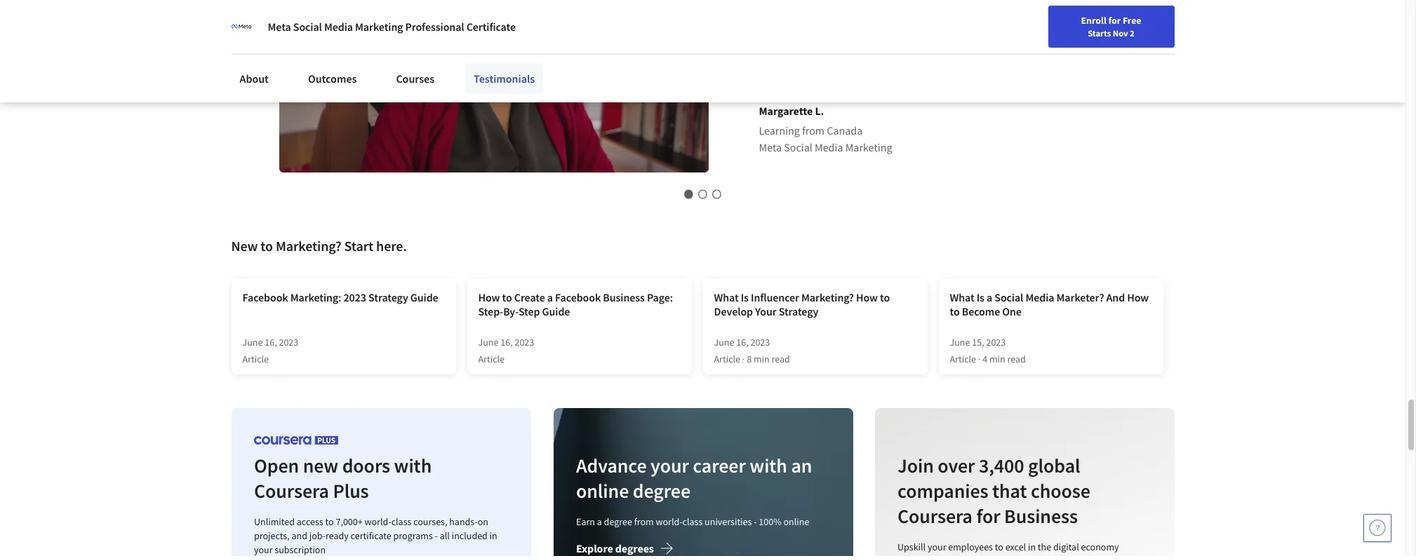 Task type: describe. For each thing, give the bounding box(es) containing it.
find
[[1017, 16, 1035, 29]]

professional
[[406, 20, 464, 34]]

earn a degree from world-class universities - 100% online
[[576, 516, 809, 529]]

june 15, 2023 article · 4 min read
[[950, 336, 1026, 366]]

your for find
[[1037, 16, 1055, 29]]

hands-
[[449, 516, 478, 529]]

· for to
[[979, 353, 981, 366]]

become
[[962, 305, 1001, 319]]

upskill your employees to excel in the digital economy
[[898, 541, 1119, 554]]

open
[[254, 454, 299, 479]]

is for influencer
[[741, 291, 749, 305]]

step-
[[478, 305, 504, 319]]

1 vertical spatial degree
[[604, 516, 632, 529]]

find your new career
[[1017, 16, 1105, 29]]

0 horizontal spatial social
[[293, 20, 322, 34]]

how inside how to create a facebook business page: step-by-step guide
[[478, 291, 500, 305]]

create
[[514, 291, 545, 305]]

nov
[[1113, 27, 1129, 39]]

for inside enroll for free starts nov 2
[[1109, 14, 1121, 27]]

an
[[791, 454, 812, 479]]

read for social
[[1008, 353, 1026, 366]]

and
[[1107, 291, 1126, 305]]

degree inside the advance your career with an online degree
[[633, 479, 690, 504]]

how inside 'what is a social media marketer? and how to become one'
[[1128, 291, 1149, 305]]

from for world-
[[634, 516, 654, 529]]

facebook marketing: 2023 strategy guide
[[243, 291, 439, 305]]

0 vertical spatial marketing
[[355, 20, 403, 34]]

to inside 'what is a social media marketer? and how to become one'
[[950, 305, 960, 319]]

7,000+
[[336, 516, 362, 529]]

marketing:
[[290, 291, 342, 305]]

career
[[1078, 16, 1105, 29]]

marketer?
[[1057, 291, 1105, 305]]

subscription
[[274, 544, 325, 557]]

meta inside margarette l. learning from canada meta social media marketing
[[759, 141, 782, 155]]

margarette l. learning from canada meta social media marketing
[[759, 104, 893, 155]]

june 16, 2023 article for how
[[478, 336, 534, 366]]

15,
[[973, 336, 985, 349]]

min for to
[[990, 353, 1006, 366]]

global
[[1029, 454, 1081, 479]]

strategy inside what is influencer marketing? how to develop your strategy
[[779, 305, 819, 319]]

by-
[[504, 305, 519, 319]]

class for universities
[[682, 516, 702, 529]]

article for what is influencer marketing? how to develop your strategy
[[714, 353, 741, 366]]

2023 for what is influencer marketing? how to develop your strategy
[[751, 336, 770, 349]]

find your new career link
[[1010, 14, 1112, 32]]

programs
[[393, 530, 433, 543]]

learning
[[759, 124, 800, 138]]

media inside 'what is a social media marketer? and how to become one'
[[1026, 291, 1055, 305]]

16, for what
[[737, 336, 749, 349]]

and
[[291, 530, 307, 543]]

new to marketing? start here.
[[231, 237, 407, 255]]

facebook inside how to create a facebook business page: step-by-step guide
[[555, 291, 601, 305]]

june for facebook marketing: 2023 strategy guide
[[243, 336, 263, 349]]

your inside the unlimited access to 7,000+ world-class courses, hands-on projects, and job-ready certificate programs - all included in your subscription
[[254, 544, 272, 557]]

what is a social media marketer? and how to become one
[[950, 291, 1149, 319]]

unlimited access to 7,000+ world-class courses, hands-on projects, and job-ready certificate programs - all included in your subscription
[[254, 516, 497, 557]]

economy
[[1081, 541, 1119, 554]]

companies
[[898, 479, 989, 504]]

1 horizontal spatial a
[[597, 516, 602, 529]]

digital
[[1054, 541, 1080, 554]]

on
[[478, 516, 488, 529]]

what for what is influencer marketing? how to develop your strategy
[[714, 291, 739, 305]]

margarette
[[759, 104, 813, 118]]

1 horizontal spatial in
[[1028, 541, 1036, 554]]

courses,
[[413, 516, 447, 529]]

article for how to create a facebook business page: step-by-step guide
[[478, 353, 505, 366]]

your for upskill
[[928, 541, 947, 554]]

min for strategy
[[754, 353, 770, 366]]

step
[[519, 305, 540, 319]]

certificate
[[350, 530, 391, 543]]

explore degrees
[[576, 542, 654, 556]]

to inside what is influencer marketing? how to develop your strategy
[[880, 291, 890, 305]]

your for advance
[[650, 454, 689, 479]]

advance your career with an online degree
[[576, 454, 812, 504]]

plus
[[333, 479, 369, 504]]

june for what is a social media marketer? and how to become one
[[950, 336, 971, 349]]

0 vertical spatial new
[[1057, 16, 1076, 29]]

degrees
[[615, 542, 654, 556]]

june for how to create a facebook business page: step-by-step guide
[[478, 336, 499, 349]]

june 16, 2023 article for facebook
[[243, 336, 299, 366]]

social inside margarette l. learning from canada meta social media marketing
[[784, 141, 813, 155]]

in inside the unlimited access to 7,000+ world-class courses, hands-on projects, and job-ready certificate programs - all included in your subscription
[[489, 530, 497, 543]]

· for strategy
[[743, 353, 745, 366]]

meta social media marketing professional certificate
[[268, 20, 516, 34]]

explore degrees link
[[576, 542, 673, 557]]

open new doors with coursera plus
[[254, 454, 432, 504]]

included
[[452, 530, 488, 543]]

4
[[983, 353, 988, 366]]

advance
[[576, 454, 646, 479]]

influencer
[[751, 291, 800, 305]]

starts
[[1088, 27, 1112, 39]]

page:
[[647, 291, 673, 305]]

l.
[[815, 104, 824, 118]]

enroll
[[1082, 14, 1107, 27]]

- inside the unlimited access to 7,000+ world-class courses, hands-on projects, and job-ready certificate programs - all included in your subscription
[[435, 530, 438, 543]]

with for career
[[749, 454, 787, 479]]

explore
[[576, 542, 613, 556]]

slides element
[[257, 188, 1150, 202]]

universities
[[704, 516, 752, 529]]

2
[[1130, 27, 1135, 39]]

8
[[747, 353, 752, 366]]

ready
[[325, 530, 348, 543]]

canada
[[827, 124, 863, 138]]

16, for how
[[501, 336, 513, 349]]

enroll for free starts nov 2
[[1082, 14, 1142, 39]]

excel
[[1006, 541, 1026, 554]]

read for marketing?
[[772, 353, 790, 366]]

certificate
[[467, 20, 516, 34]]

career
[[693, 454, 746, 479]]

3,400
[[979, 454, 1025, 479]]

testimonials link
[[466, 63, 544, 94]]

2023 for what is a social media marketer? and how to become one
[[987, 336, 1006, 349]]

english
[[1137, 16, 1171, 30]]

join over 3,400 global companies that choose coursera for business
[[898, 454, 1091, 530]]

a inside 'what is a social media marketer? and how to become one'
[[987, 291, 993, 305]]



Task type: locate. For each thing, give the bounding box(es) containing it.
what is influencer marketing? how to develop your strategy
[[714, 291, 890, 319]]

1 horizontal spatial strategy
[[779, 305, 819, 319]]

in right included
[[489, 530, 497, 543]]

4 june from the left
[[950, 336, 971, 349]]

degree up earn a degree from world-class universities - 100% online
[[633, 479, 690, 504]]

0 horizontal spatial -
[[435, 530, 438, 543]]

online
[[576, 479, 629, 504], [783, 516, 809, 529]]

2 vertical spatial media
[[1026, 291, 1055, 305]]

3 article from the left
[[714, 353, 741, 366]]

1 what from the left
[[714, 291, 739, 305]]

16,
[[265, 336, 277, 349], [501, 336, 513, 349], [737, 336, 749, 349]]

min right 8
[[754, 353, 770, 366]]

0 horizontal spatial facebook
[[243, 291, 288, 305]]

2023 inside june 16, 2023 article · 8 min read
[[751, 336, 770, 349]]

2 min from the left
[[990, 353, 1006, 366]]

- left all
[[435, 530, 438, 543]]

for up nov
[[1109, 14, 1121, 27]]

1 horizontal spatial for
[[1109, 14, 1121, 27]]

0 horizontal spatial 16,
[[265, 336, 277, 349]]

a left one
[[987, 291, 993, 305]]

doors
[[342, 454, 390, 479]]

facebook left marketing:
[[243, 291, 288, 305]]

2 world- from the left
[[655, 516, 682, 529]]

social up june 15, 2023 article · 4 min read
[[995, 291, 1024, 305]]

· left 8
[[743, 353, 745, 366]]

marketing? right influencer
[[802, 291, 854, 305]]

0 horizontal spatial new
[[231, 237, 258, 255]]

read inside june 16, 2023 article · 8 min read
[[772, 353, 790, 366]]

access
[[296, 516, 323, 529]]

what left your
[[714, 291, 739, 305]]

2 june 16, 2023 article from the left
[[478, 336, 534, 366]]

marketing?
[[276, 237, 342, 255], [802, 291, 854, 305]]

1 vertical spatial new
[[231, 237, 258, 255]]

social up outcomes
[[293, 20, 322, 34]]

coursera inside 'join over 3,400 global companies that choose coursera for business'
[[898, 504, 973, 530]]

1 horizontal spatial is
[[977, 291, 985, 305]]

is inside 'what is a social media marketer? and how to become one'
[[977, 291, 985, 305]]

free
[[1123, 14, 1142, 27]]

1 horizontal spatial meta
[[759, 141, 782, 155]]

3 how from the left
[[1128, 291, 1149, 305]]

100%
[[759, 516, 781, 529]]

june 16, 2023 article · 8 min read
[[714, 336, 790, 366]]

with inside the advance your career with an online degree
[[749, 454, 787, 479]]

2 horizontal spatial media
[[1026, 291, 1055, 305]]

english button
[[1112, 0, 1196, 46]]

to
[[261, 237, 273, 255], [502, 291, 512, 305], [880, 291, 890, 305], [950, 305, 960, 319], [325, 516, 334, 529], [995, 541, 1004, 554]]

a
[[548, 291, 553, 305], [987, 291, 993, 305], [597, 516, 602, 529]]

about link
[[231, 63, 277, 94]]

with right doors
[[394, 454, 432, 479]]

article inside june 16, 2023 article · 8 min read
[[714, 353, 741, 366]]

min inside june 16, 2023 article · 8 min read
[[754, 353, 770, 366]]

is left your
[[741, 291, 749, 305]]

1 horizontal spatial guide
[[542, 305, 570, 319]]

0 horizontal spatial marketing?
[[276, 237, 342, 255]]

your right find
[[1037, 16, 1055, 29]]

strategy
[[369, 291, 408, 305], [779, 305, 819, 319]]

your
[[1037, 16, 1055, 29], [650, 454, 689, 479], [928, 541, 947, 554], [254, 544, 272, 557]]

1 horizontal spatial online
[[783, 516, 809, 529]]

1 vertical spatial meta
[[759, 141, 782, 155]]

2 vertical spatial social
[[995, 291, 1024, 305]]

2 with from the left
[[749, 454, 787, 479]]

1 horizontal spatial media
[[815, 141, 844, 155]]

1 is from the left
[[741, 291, 749, 305]]

1 horizontal spatial world-
[[655, 516, 682, 529]]

world- up certificate
[[364, 516, 391, 529]]

1 june from the left
[[243, 336, 263, 349]]

is left one
[[977, 291, 985, 305]]

from for canada
[[803, 124, 825, 138]]

1 vertical spatial marketing
[[846, 141, 893, 155]]

2023 inside june 15, 2023 article · 4 min read
[[987, 336, 1006, 349]]

go to next testimonial image
[[1150, 28, 1183, 62]]

june 16, 2023 article down by-
[[478, 336, 534, 366]]

world- for from
[[655, 516, 682, 529]]

read inside june 15, 2023 article · 4 min read
[[1008, 353, 1026, 366]]

· inside june 15, 2023 article · 4 min read
[[979, 353, 981, 366]]

0 horizontal spatial ·
[[743, 353, 745, 366]]

1 horizontal spatial coursera
[[898, 504, 973, 530]]

media inside margarette l. learning from canada meta social media marketing
[[815, 141, 844, 155]]

0 vertical spatial for
[[1109, 14, 1121, 27]]

what for what is a social media marketer? and how to become one
[[950, 291, 975, 305]]

0 horizontal spatial business
[[603, 291, 645, 305]]

coursera up upskill
[[898, 504, 973, 530]]

2 how from the left
[[857, 291, 878, 305]]

0 horizontal spatial online
[[576, 479, 629, 504]]

0 vertical spatial -
[[754, 516, 757, 529]]

1 june 16, 2023 article from the left
[[243, 336, 299, 366]]

meta right meta image on the left
[[268, 20, 291, 34]]

· inside june 16, 2023 article · 8 min read
[[743, 353, 745, 366]]

1 world- from the left
[[364, 516, 391, 529]]

guide left step-
[[411, 291, 439, 305]]

marketing? left start
[[276, 237, 342, 255]]

0 vertical spatial meta
[[268, 20, 291, 34]]

read right 4
[[1008, 353, 1026, 366]]

2 16, from the left
[[501, 336, 513, 349]]

2023 right 15,
[[987, 336, 1006, 349]]

0 vertical spatial from
[[803, 124, 825, 138]]

guide inside how to create a facebook business page: step-by-step guide
[[542, 305, 570, 319]]

0 horizontal spatial meta
[[268, 20, 291, 34]]

meta down learning
[[759, 141, 782, 155]]

1 horizontal spatial 16,
[[501, 336, 513, 349]]

marketing left 'professional'
[[355, 20, 403, 34]]

about
[[240, 72, 269, 86]]

from down l. at the right of page
[[803, 124, 825, 138]]

1 horizontal spatial what
[[950, 291, 975, 305]]

job-
[[309, 530, 325, 543]]

to inside the unlimited access to 7,000+ world-class courses, hands-on projects, and job-ready certificate programs - all included in your subscription
[[325, 516, 334, 529]]

2023 down step
[[515, 336, 534, 349]]

2 horizontal spatial how
[[1128, 291, 1149, 305]]

your right upskill
[[928, 541, 947, 554]]

1 horizontal spatial how
[[857, 291, 878, 305]]

business left the page: in the left bottom of the page
[[603, 291, 645, 305]]

media
[[324, 20, 353, 34], [815, 141, 844, 155], [1026, 291, 1055, 305]]

0 horizontal spatial with
[[394, 454, 432, 479]]

unlimited
[[254, 516, 295, 529]]

1 horizontal spatial june 16, 2023 article
[[478, 336, 534, 366]]

business inside how to create a facebook business page: step-by-step guide
[[603, 291, 645, 305]]

0 horizontal spatial from
[[634, 516, 654, 529]]

0 horizontal spatial guide
[[411, 291, 439, 305]]

2 class from the left
[[682, 516, 702, 529]]

1 class from the left
[[391, 516, 411, 529]]

3 16, from the left
[[737, 336, 749, 349]]

0 horizontal spatial june 16, 2023 article
[[243, 336, 299, 366]]

help center image
[[1370, 520, 1387, 537]]

class for courses,
[[391, 516, 411, 529]]

for inside 'join over 3,400 global companies that choose coursera for business'
[[977, 504, 1001, 530]]

article for what is a social media marketer? and how to become one
[[950, 353, 977, 366]]

1 vertical spatial social
[[784, 141, 813, 155]]

a right earn
[[597, 516, 602, 529]]

2023 for how to create a facebook business page: step-by-step guide
[[515, 336, 534, 349]]

2023
[[344, 291, 366, 305], [279, 336, 299, 349], [515, 336, 534, 349], [751, 336, 770, 349], [987, 336, 1006, 349]]

guide right step
[[542, 305, 570, 319]]

1 horizontal spatial business
[[1005, 504, 1078, 530]]

to inside how to create a facebook business page: step-by-step guide
[[502, 291, 512, 305]]

world- inside the unlimited access to 7,000+ world-class courses, hands-on projects, and job-ready certificate programs - all included in your subscription
[[364, 516, 391, 529]]

0 vertical spatial business
[[603, 291, 645, 305]]

upskill
[[898, 541, 926, 554]]

world- down the advance your career with an online degree
[[655, 516, 682, 529]]

0 horizontal spatial class
[[391, 516, 411, 529]]

a inside how to create a facebook business page: step-by-step guide
[[548, 291, 553, 305]]

outcomes link
[[300, 63, 365, 94]]

1 16, from the left
[[265, 336, 277, 349]]

0 horizontal spatial what
[[714, 291, 739, 305]]

facebook right create
[[555, 291, 601, 305]]

world- for 7,000+
[[364, 516, 391, 529]]

0 horizontal spatial for
[[977, 504, 1001, 530]]

0 vertical spatial media
[[324, 20, 353, 34]]

16, for facebook
[[265, 336, 277, 349]]

strategy right your
[[779, 305, 819, 319]]

1 horizontal spatial new
[[1057, 16, 1076, 29]]

2 horizontal spatial social
[[995, 291, 1024, 305]]

outcomes
[[308, 72, 357, 86]]

coursera up "unlimited"
[[254, 479, 329, 504]]

degree up explore degrees
[[604, 516, 632, 529]]

coursera
[[254, 479, 329, 504], [898, 504, 973, 530]]

choose
[[1031, 479, 1091, 504]]

None search field
[[200, 9, 537, 37]]

1 horizontal spatial ·
[[979, 353, 981, 366]]

1 horizontal spatial marketing?
[[802, 291, 854, 305]]

earn
[[576, 516, 595, 529]]

social inside 'what is a social media marketer? and how to become one'
[[995, 291, 1024, 305]]

1 horizontal spatial from
[[803, 124, 825, 138]]

2023 right marketing:
[[344, 291, 366, 305]]

1 how from the left
[[478, 291, 500, 305]]

for up employees
[[977, 504, 1001, 530]]

media down canada
[[815, 141, 844, 155]]

from
[[803, 124, 825, 138], [634, 516, 654, 529]]

business up the
[[1005, 504, 1078, 530]]

1 with from the left
[[394, 454, 432, 479]]

with
[[394, 454, 432, 479], [749, 454, 787, 479]]

0 vertical spatial marketing?
[[276, 237, 342, 255]]

courses link
[[388, 63, 443, 94]]

2 is from the left
[[977, 291, 985, 305]]

start
[[344, 237, 374, 255]]

1 article from the left
[[243, 353, 269, 366]]

all
[[440, 530, 450, 543]]

2 horizontal spatial 16,
[[737, 336, 749, 349]]

2 june from the left
[[478, 336, 499, 349]]

your down projects,
[[254, 544, 272, 557]]

1 vertical spatial online
[[783, 516, 809, 529]]

0 horizontal spatial in
[[489, 530, 497, 543]]

how
[[478, 291, 500, 305], [857, 291, 878, 305], [1128, 291, 1149, 305]]

- left the 100% on the right of the page
[[754, 516, 757, 529]]

0 vertical spatial social
[[293, 20, 322, 34]]

1 min from the left
[[754, 353, 770, 366]]

is inside what is influencer marketing? how to develop your strategy
[[741, 291, 749, 305]]

that
[[993, 479, 1027, 504]]

go to previous testimonial image
[[224, 28, 256, 62], [233, 34, 244, 56]]

june for what is influencer marketing? how to develop your strategy
[[714, 336, 735, 349]]

june
[[243, 336, 263, 349], [478, 336, 499, 349], [714, 336, 735, 349], [950, 336, 971, 349]]

marketing down canada
[[846, 141, 893, 155]]

one
[[1003, 305, 1022, 319]]

your inside the advance your career with an online degree
[[650, 454, 689, 479]]

·
[[743, 353, 745, 366], [979, 353, 981, 366]]

with for doors
[[394, 454, 432, 479]]

min right 4
[[990, 353, 1006, 366]]

0 horizontal spatial read
[[772, 353, 790, 366]]

a right create
[[548, 291, 553, 305]]

0 vertical spatial online
[[576, 479, 629, 504]]

business inside 'join over 3,400 global companies that choose coursera for business'
[[1005, 504, 1078, 530]]

media right one
[[1026, 291, 1055, 305]]

facebook
[[243, 291, 288, 305], [555, 291, 601, 305]]

0 horizontal spatial is
[[741, 291, 749, 305]]

online up earn
[[576, 479, 629, 504]]

june 16, 2023 article down marketing:
[[243, 336, 299, 366]]

with left an
[[749, 454, 787, 479]]

1 vertical spatial for
[[977, 504, 1001, 530]]

in
[[489, 530, 497, 543], [1028, 541, 1036, 554]]

4 article from the left
[[950, 353, 977, 366]]

your left career
[[650, 454, 689, 479]]

0 horizontal spatial min
[[754, 353, 770, 366]]

projects,
[[254, 530, 289, 543]]

2023 down marketing:
[[279, 336, 299, 349]]

courses
[[396, 72, 435, 86]]

social
[[293, 20, 322, 34], [784, 141, 813, 155], [995, 291, 1024, 305]]

2 article from the left
[[478, 353, 505, 366]]

social down learning
[[784, 141, 813, 155]]

for
[[1109, 14, 1121, 27], [977, 504, 1001, 530]]

2023 up 8
[[751, 336, 770, 349]]

1 vertical spatial marketing?
[[802, 291, 854, 305]]

how inside what is influencer marketing? how to develop your strategy
[[857, 291, 878, 305]]

marketing inside margarette l. learning from canada meta social media marketing
[[846, 141, 893, 155]]

june 16, 2023 article
[[243, 336, 299, 366], [478, 336, 534, 366]]

meta image
[[231, 17, 251, 37]]

3 june from the left
[[714, 336, 735, 349]]

coursera inside open new doors with coursera plus
[[254, 479, 329, 504]]

develop
[[714, 305, 753, 319]]

testimonials
[[474, 72, 535, 86]]

what up 15,
[[950, 291, 975, 305]]

what inside what is influencer marketing? how to develop your strategy
[[714, 291, 739, 305]]

1 horizontal spatial with
[[749, 454, 787, 479]]

class left universities at the bottom of the page
[[682, 516, 702, 529]]

how to create a facebook business page: step-by-step guide
[[478, 291, 673, 319]]

june inside june 16, 2023 article · 8 min read
[[714, 336, 735, 349]]

strategy down here.
[[369, 291, 408, 305]]

online right the 100% on the right of the page
[[783, 516, 809, 529]]

your
[[756, 305, 777, 319]]

1 horizontal spatial read
[[1008, 353, 1026, 366]]

1 facebook from the left
[[243, 291, 288, 305]]

here.
[[376, 237, 407, 255]]

meta
[[268, 20, 291, 34], [759, 141, 782, 155]]

1 horizontal spatial facebook
[[555, 291, 601, 305]]

-
[[754, 516, 757, 529], [435, 530, 438, 543]]

2 · from the left
[[979, 353, 981, 366]]

employees
[[949, 541, 993, 554]]

with inside open new doors with coursera plus
[[394, 454, 432, 479]]

16, inside june 16, 2023 article · 8 min read
[[737, 336, 749, 349]]

1 · from the left
[[743, 353, 745, 366]]

0 horizontal spatial world-
[[364, 516, 391, 529]]

2 read from the left
[[1008, 353, 1026, 366]]

article inside june 15, 2023 article · 4 min read
[[950, 353, 977, 366]]

1 horizontal spatial marketing
[[846, 141, 893, 155]]

what inside 'what is a social media marketer? and how to become one'
[[950, 291, 975, 305]]

0 horizontal spatial marketing
[[355, 20, 403, 34]]

2 what from the left
[[950, 291, 975, 305]]

join
[[898, 454, 934, 479]]

over
[[938, 454, 975, 479]]

marketing? inside what is influencer marketing? how to develop your strategy
[[802, 291, 854, 305]]

0 horizontal spatial coursera
[[254, 479, 329, 504]]

media up outcomes
[[324, 20, 353, 34]]

2023 for facebook marketing: 2023 strategy guide
[[279, 336, 299, 349]]

min inside june 15, 2023 article · 4 min read
[[990, 353, 1006, 366]]

online inside the advance your career with an online degree
[[576, 479, 629, 504]]

0 horizontal spatial how
[[478, 291, 500, 305]]

1 horizontal spatial -
[[754, 516, 757, 529]]

new
[[303, 454, 338, 479]]

1 vertical spatial from
[[634, 516, 654, 529]]

1 vertical spatial media
[[815, 141, 844, 155]]

0 horizontal spatial strategy
[[369, 291, 408, 305]]

1 vertical spatial -
[[435, 530, 438, 543]]

1 read from the left
[[772, 353, 790, 366]]

0 vertical spatial degree
[[633, 479, 690, 504]]

1 vertical spatial business
[[1005, 504, 1078, 530]]

from up degrees
[[634, 516, 654, 529]]

from inside margarette l. learning from canada meta social media marketing
[[803, 124, 825, 138]]

· left 4
[[979, 353, 981, 366]]

in left the
[[1028, 541, 1036, 554]]

2 facebook from the left
[[555, 291, 601, 305]]

1 horizontal spatial class
[[682, 516, 702, 529]]

article for facebook marketing: 2023 strategy guide
[[243, 353, 269, 366]]

class up programs
[[391, 516, 411, 529]]

read right 8
[[772, 353, 790, 366]]

is for a
[[977, 291, 985, 305]]

0 horizontal spatial a
[[548, 291, 553, 305]]

1 horizontal spatial min
[[990, 353, 1006, 366]]

class inside the unlimited access to 7,000+ world-class courses, hands-on projects, and job-ready certificate programs - all included in your subscription
[[391, 516, 411, 529]]

coursera plus image
[[254, 436, 338, 445]]

june inside june 15, 2023 article · 4 min read
[[950, 336, 971, 349]]

2 horizontal spatial a
[[987, 291, 993, 305]]

the
[[1038, 541, 1052, 554]]

class
[[391, 516, 411, 529], [682, 516, 702, 529]]

degree
[[633, 479, 690, 504], [604, 516, 632, 529]]

1 horizontal spatial social
[[784, 141, 813, 155]]

world-
[[364, 516, 391, 529], [655, 516, 682, 529]]

0 horizontal spatial media
[[324, 20, 353, 34]]



Task type: vqa. For each thing, say whether or not it's contained in the screenshot.
the right June 16, 2023 Article
yes



